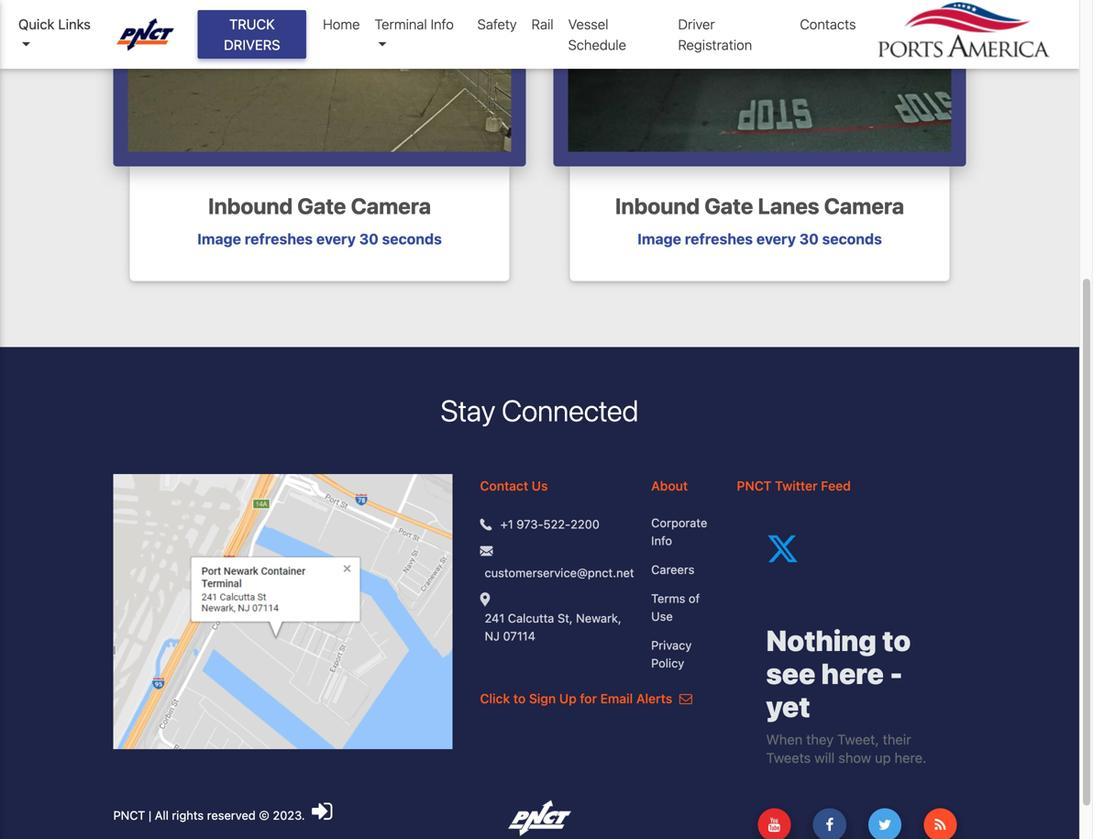 Task type: vqa. For each thing, say whether or not it's contained in the screenshot.
the Type:
no



Task type: describe. For each thing, give the bounding box(es) containing it.
email
[[600, 691, 633, 706]]

vessel
[[568, 16, 608, 32]]

privacy policy link
[[651, 636, 709, 672]]

image refreshes every 30 seconds for camera
[[197, 230, 442, 248]]

lanes
[[758, 193, 819, 219]]

use
[[651, 609, 673, 623]]

driver registration link
[[671, 6, 793, 62]]

522-
[[543, 517, 571, 531]]

pnct twitter feed
[[737, 478, 851, 493]]

+1
[[500, 517, 513, 531]]

click
[[480, 691, 510, 706]]

truck drivers link
[[198, 10, 306, 59]]

image for inbound gate camera
[[197, 230, 241, 248]]

terms of use link
[[651, 589, 709, 625]]

contacts
[[800, 16, 856, 32]]

inbound gate lanes camera
[[615, 193, 904, 219]]

rights
[[172, 808, 204, 822]]

gate for lanes
[[704, 193, 753, 219]]

calcutta
[[508, 611, 554, 625]]

info for corporate info
[[651, 534, 672, 547]]

quick
[[18, 16, 54, 32]]

gate for camera
[[297, 193, 346, 219]]

|
[[148, 808, 152, 822]]

30 for camera
[[359, 230, 379, 248]]

info for terminal info
[[431, 16, 454, 32]]

sign
[[529, 691, 556, 706]]

envelope o image
[[679, 692, 692, 705]]

sign in image
[[312, 799, 332, 823]]

click to sign up for email alerts
[[480, 691, 676, 706]]

contact us
[[480, 478, 548, 493]]

up
[[559, 691, 577, 706]]

stay
[[441, 393, 495, 428]]

terminal info
[[375, 16, 454, 32]]

home link
[[316, 6, 367, 42]]

terminal
[[375, 16, 427, 32]]

for
[[580, 691, 597, 706]]

safety
[[477, 16, 517, 32]]

contact
[[480, 478, 528, 493]]

about
[[651, 478, 688, 493]]

connected
[[502, 393, 639, 428]]

30 for lanes
[[800, 230, 819, 248]]

241
[[485, 611, 505, 625]]

rail
[[532, 16, 554, 32]]

seconds for camera
[[382, 230, 442, 248]]

©
[[259, 808, 270, 822]]

every for lanes
[[756, 230, 796, 248]]

nj
[[485, 629, 500, 643]]

careers
[[651, 562, 695, 576]]

rail link
[[524, 6, 561, 42]]

vessel schedule
[[568, 16, 626, 53]]

quick links link
[[18, 14, 99, 55]]

driver registration
[[678, 16, 752, 53]]

2 camera from the left
[[824, 193, 904, 219]]

policy
[[651, 656, 684, 670]]

quick links
[[18, 16, 91, 32]]

to
[[513, 691, 526, 706]]



Task type: locate. For each thing, give the bounding box(es) containing it.
alerts
[[636, 691, 672, 706]]

0 horizontal spatial inbound
[[208, 193, 293, 219]]

twitter
[[775, 478, 818, 493]]

1 horizontal spatial gate
[[704, 193, 753, 219]]

1 horizontal spatial info
[[651, 534, 672, 547]]

image refreshes every 30 seconds down inbound gate camera
[[197, 230, 442, 248]]

terms
[[651, 591, 685, 605]]

30 down inbound gate camera
[[359, 230, 379, 248]]

image refreshes every 30 seconds for lanes
[[637, 230, 882, 248]]

privacy
[[651, 638, 692, 652]]

1 horizontal spatial image
[[637, 230, 681, 248]]

refreshes for camera
[[245, 230, 313, 248]]

all
[[155, 808, 169, 822]]

driver
[[678, 16, 715, 32]]

1 30 from the left
[[359, 230, 379, 248]]

terminal info link
[[367, 6, 470, 62]]

corporate info link
[[651, 514, 709, 550]]

refreshes down inbound gate camera
[[245, 230, 313, 248]]

truck
[[229, 16, 275, 32]]

terms of use
[[651, 591, 700, 623]]

2023.
[[273, 808, 305, 822]]

241 calcutta st, newark, nj 07114 link
[[485, 609, 624, 645]]

2 image from the left
[[637, 230, 681, 248]]

973-
[[517, 517, 543, 531]]

pnct for pnct twitter feed
[[737, 478, 772, 493]]

gate
[[297, 193, 346, 219], [704, 193, 753, 219]]

0 horizontal spatial image refreshes every 30 seconds
[[197, 230, 442, 248]]

inbound for inbound gate camera
[[208, 193, 293, 219]]

0 horizontal spatial pnct
[[113, 808, 145, 822]]

links
[[58, 16, 91, 32]]

30
[[359, 230, 379, 248], [800, 230, 819, 248]]

0 horizontal spatial info
[[431, 16, 454, 32]]

info right terminal
[[431, 16, 454, 32]]

1 horizontal spatial every
[[756, 230, 796, 248]]

0 vertical spatial info
[[431, 16, 454, 32]]

2 image refreshes every 30 seconds from the left
[[637, 230, 882, 248]]

1 horizontal spatial seconds
[[822, 230, 882, 248]]

refreshes
[[245, 230, 313, 248], [685, 230, 753, 248]]

1 horizontal spatial pnct
[[737, 478, 772, 493]]

2 30 from the left
[[800, 230, 819, 248]]

image refreshes every 30 seconds
[[197, 230, 442, 248], [637, 230, 882, 248]]

safety link
[[470, 6, 524, 42]]

refreshes down inbound gate lanes camera
[[685, 230, 753, 248]]

pnct for pnct | all rights reserved © 2023.
[[113, 808, 145, 822]]

0 horizontal spatial refreshes
[[245, 230, 313, 248]]

0 horizontal spatial camera
[[351, 193, 431, 219]]

us
[[532, 478, 548, 493]]

refreshes for lanes
[[685, 230, 753, 248]]

241 calcutta st, newark, nj 07114
[[485, 611, 621, 643]]

2 every from the left
[[756, 230, 796, 248]]

camera
[[351, 193, 431, 219], [824, 193, 904, 219]]

customerservice@pnct.net link
[[485, 564, 634, 582]]

1 vertical spatial pnct
[[113, 808, 145, 822]]

1 camera from the left
[[351, 193, 431, 219]]

pnct | all rights reserved © 2023.
[[113, 808, 308, 822]]

vessel schedule link
[[561, 6, 671, 62]]

1 gate from the left
[[297, 193, 346, 219]]

+1 973-522-2200 link
[[500, 515, 600, 533]]

1 horizontal spatial inbound
[[615, 193, 700, 219]]

pnct
[[737, 478, 772, 493], [113, 808, 145, 822]]

1 refreshes from the left
[[245, 230, 313, 248]]

1 image refreshes every 30 seconds from the left
[[197, 230, 442, 248]]

feed
[[821, 478, 851, 493]]

1 horizontal spatial image refreshes every 30 seconds
[[637, 230, 882, 248]]

home
[[323, 16, 360, 32]]

30 down lanes
[[800, 230, 819, 248]]

every for camera
[[316, 230, 356, 248]]

every down lanes
[[756, 230, 796, 248]]

1 vertical spatial info
[[651, 534, 672, 547]]

drivers
[[224, 37, 280, 53]]

customerservice@pnct.net
[[485, 566, 634, 579]]

click to sign up for email alerts link
[[480, 691, 692, 706]]

2 refreshes from the left
[[685, 230, 753, 248]]

0 horizontal spatial image
[[197, 230, 241, 248]]

pnct left twitter in the bottom right of the page
[[737, 478, 772, 493]]

0 horizontal spatial 30
[[359, 230, 379, 248]]

seconds for lanes
[[822, 230, 882, 248]]

image
[[197, 230, 241, 248], [637, 230, 681, 248]]

1 image from the left
[[197, 230, 241, 248]]

every
[[316, 230, 356, 248], [756, 230, 796, 248]]

contacts link
[[793, 6, 863, 42]]

newark,
[[576, 611, 621, 625]]

inbound
[[208, 193, 293, 219], [615, 193, 700, 219]]

1 seconds from the left
[[382, 230, 442, 248]]

corporate info
[[651, 516, 707, 547]]

2 inbound from the left
[[615, 193, 700, 219]]

0 horizontal spatial gate
[[297, 193, 346, 219]]

privacy policy
[[651, 638, 692, 670]]

1 horizontal spatial refreshes
[[685, 230, 753, 248]]

reserved
[[207, 808, 256, 822]]

corporate
[[651, 516, 707, 529]]

1 inbound from the left
[[208, 193, 293, 219]]

info
[[431, 16, 454, 32], [651, 534, 672, 547]]

image refreshes every 30 seconds down inbound gate lanes camera
[[637, 230, 882, 248]]

1 horizontal spatial 30
[[800, 230, 819, 248]]

+1 973-522-2200
[[500, 517, 600, 531]]

seconds
[[382, 230, 442, 248], [822, 230, 882, 248]]

of
[[689, 591, 700, 605]]

1 every from the left
[[316, 230, 356, 248]]

inbound gate camera
[[208, 193, 431, 219]]

image for inbound gate lanes camera
[[637, 230, 681, 248]]

every down inbound gate camera
[[316, 230, 356, 248]]

1 horizontal spatial camera
[[824, 193, 904, 219]]

info inside corporate info
[[651, 534, 672, 547]]

truck drivers
[[224, 16, 280, 53]]

info down the corporate
[[651, 534, 672, 547]]

07114
[[503, 629, 536, 643]]

2200
[[571, 517, 600, 531]]

0 horizontal spatial every
[[316, 230, 356, 248]]

stay connected
[[441, 393, 639, 428]]

registration
[[678, 37, 752, 53]]

schedule
[[568, 37, 626, 53]]

2 seconds from the left
[[822, 230, 882, 248]]

inbound for inbound gate lanes camera
[[615, 193, 700, 219]]

0 horizontal spatial seconds
[[382, 230, 442, 248]]

careers link
[[651, 561, 709, 578]]

2 gate from the left
[[704, 193, 753, 219]]

st,
[[558, 611, 573, 625]]

0 vertical spatial pnct
[[737, 478, 772, 493]]

pnct left | at the bottom of the page
[[113, 808, 145, 822]]



